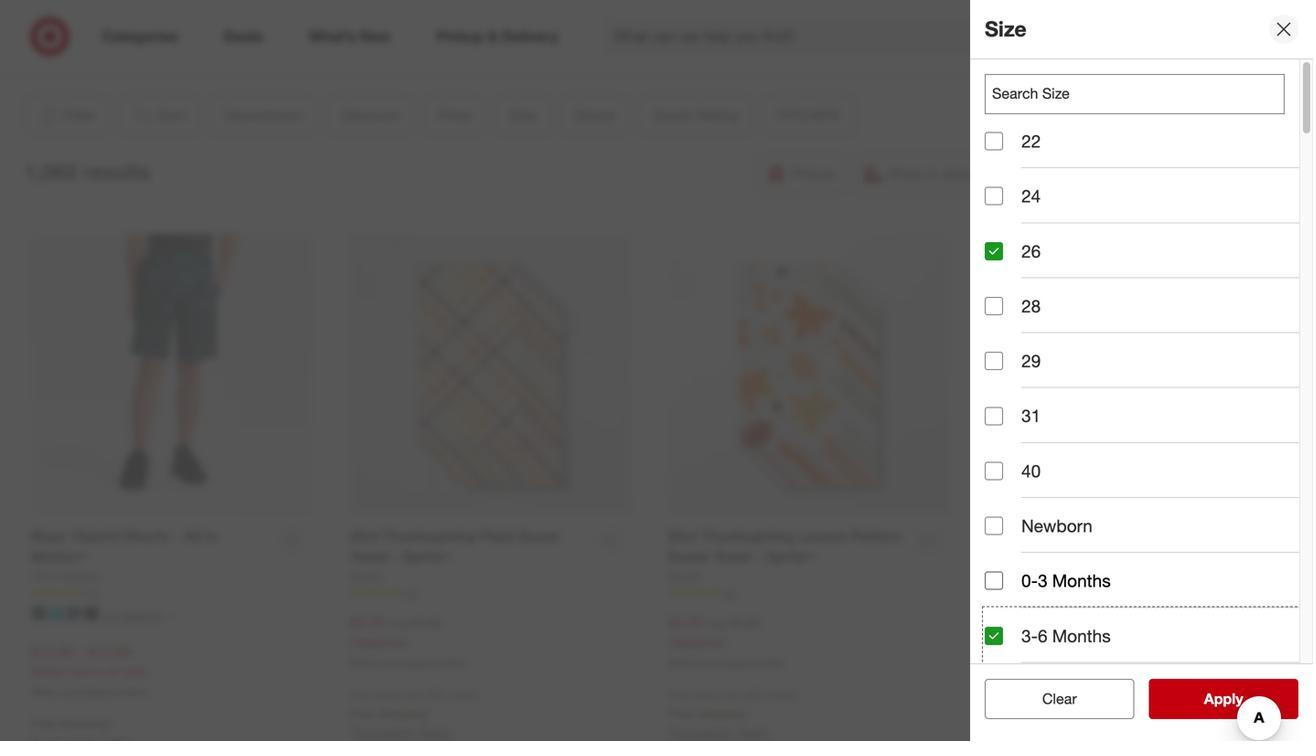 Task type: describe. For each thing, give the bounding box(es) containing it.
3-6 months
[[1022, 626, 1111, 647]]

3
[[1038, 571, 1048, 592]]

ships for 24
[[375, 689, 401, 702]]

apply
[[1204, 691, 1244, 708]]

6
[[1038, 626, 1048, 647]]

2 horizontal spatial $3.00
[[1047, 617, 1079, 633]]

only for 24
[[349, 689, 372, 702]]

only ships with $35 orders free shipping * * exclusions apply. for 24
[[349, 689, 480, 741]]

size dialog
[[970, 0, 1313, 742]]

28
[[1022, 296, 1041, 317]]

1,062 results
[[24, 159, 151, 185]]

0-
[[1022, 571, 1038, 592]]

sale
[[124, 664, 147, 680]]

none text field inside size dialog
[[985, 74, 1285, 114]]

toys clearance
[[606, 56, 693, 72]]

41 link
[[31, 586, 313, 602]]

2 horizontal spatial $2.55
[[986, 615, 1022, 633]]

online for 45 link to the left
[[754, 657, 784, 670]]

$2.55 for 45
[[668, 614, 703, 632]]

$35 for 24
[[427, 689, 445, 702]]

2 horizontal spatial $35
[[1064, 689, 1081, 703]]

with for 45
[[722, 689, 742, 702]]

size
[[985, 16, 1027, 42]]

2 horizontal spatial reg
[[1025, 617, 1044, 633]]

0-3 Months checkbox
[[985, 572, 1003, 591]]

28 checkbox
[[985, 297, 1003, 316]]

orders for 45
[[766, 689, 798, 702]]

22 checkbox
[[985, 132, 1003, 151]]

$2.55 for 24
[[349, 614, 385, 632]]

22
[[1022, 131, 1041, 152]]

apply button
[[1149, 680, 1299, 720]]

select
[[31, 664, 67, 680]]

26
[[1022, 241, 1041, 262]]

online for 24 link
[[436, 657, 466, 670]]

ships for 45
[[693, 689, 719, 702]]

$13.60
[[89, 644, 133, 661]]

2 horizontal spatial ships
[[1011, 689, 1037, 703]]

3-6 Months checkbox
[[985, 627, 1003, 646]]

only ships with $35 orders
[[986, 689, 1116, 703]]

toys
[[606, 56, 632, 72]]



Task type: locate. For each thing, give the bounding box(es) containing it.
1 horizontal spatial exclusions
[[672, 725, 733, 741]]

online
[[436, 657, 466, 670], [754, 657, 784, 670], [1073, 658, 1102, 671], [118, 686, 147, 700]]

45
[[724, 587, 737, 601], [1043, 588, 1055, 602]]

1 exclusions from the left
[[354, 725, 415, 741]]

1 horizontal spatial only
[[668, 689, 690, 702]]

1 horizontal spatial $2.55
[[668, 614, 703, 632]]

24
[[1022, 186, 1041, 207], [406, 587, 418, 601]]

1 horizontal spatial apply.
[[737, 725, 771, 741]]

exclusions for 24
[[354, 725, 415, 741]]

2 months from the top
[[1053, 626, 1111, 647]]

0 horizontal spatial with
[[404, 689, 424, 702]]

1 horizontal spatial free shipping *
[[986, 707, 1068, 723]]

purchased inside $12.60 - $13.60 select items on sale when purchased online
[[63, 686, 115, 700]]

0 horizontal spatial 24
[[406, 587, 418, 601]]

29 checkbox
[[985, 352, 1003, 371]]

$3.00 for 45
[[729, 616, 760, 632]]

24 inside 24 link
[[406, 587, 418, 601]]

when for 45 link to the left
[[668, 657, 696, 670]]

shipping
[[378, 706, 427, 722], [697, 706, 745, 722], [1015, 707, 1064, 723], [60, 716, 109, 732]]

free
[[349, 706, 375, 722], [668, 706, 693, 722], [986, 707, 1011, 723], [31, 716, 56, 732]]

Newborn checkbox
[[985, 517, 1003, 536]]

*
[[427, 706, 432, 722], [745, 706, 750, 722], [1064, 707, 1068, 723], [109, 716, 113, 732], [349, 725, 354, 741], [668, 725, 672, 741]]

24 checkbox
[[985, 187, 1003, 206]]

with for 24
[[404, 689, 424, 702]]

toys clearance link
[[556, 0, 743, 73]]

0 horizontal spatial only
[[349, 689, 372, 702]]

apply. for 24
[[419, 725, 453, 741]]

only ships with $35 orders free shipping * * exclusions apply. for 45
[[668, 689, 798, 741]]

$35
[[427, 689, 445, 702], [745, 689, 763, 702], [1064, 689, 1081, 703]]

on
[[106, 664, 120, 680]]

3-
[[1022, 626, 1038, 647]]

$12.60 - $13.60 select items on sale when purchased online
[[31, 644, 147, 700]]

0 horizontal spatial free shipping *
[[31, 716, 113, 732]]

0 vertical spatial 24
[[1022, 186, 1041, 207]]

1 horizontal spatial 45
[[1043, 588, 1055, 602]]

1 apply. from the left
[[419, 725, 453, 741]]

1 horizontal spatial exclusions apply. link
[[672, 725, 771, 741]]

free shipping * down only ships with $35 orders
[[986, 707, 1068, 723]]

results
[[83, 159, 151, 185]]

1 vertical spatial months
[[1053, 626, 1111, 647]]

0 horizontal spatial apply.
[[419, 725, 453, 741]]

reg for 24
[[389, 616, 407, 632]]

1 horizontal spatial with
[[722, 689, 742, 702]]

2 horizontal spatial only
[[986, 689, 1008, 703]]

1 only ships with $35 orders free shipping * * exclusions apply. from the left
[[349, 689, 480, 741]]

orders
[[448, 689, 480, 702], [766, 689, 798, 702], [1084, 689, 1116, 703]]

$12.60
[[31, 644, 75, 661]]

0 horizontal spatial $2.55 reg $3.00 clearance when purchased online
[[349, 614, 466, 670]]

40 checkbox
[[985, 462, 1003, 481]]

free shipping *
[[986, 707, 1068, 723], [31, 716, 113, 732]]

1,062
[[24, 159, 77, 185]]

31
[[1022, 406, 1041, 427]]

when
[[349, 657, 378, 670], [668, 657, 696, 670], [986, 658, 1014, 671], [31, 686, 60, 700]]

$35 for 45
[[745, 689, 763, 702]]

when inside $12.60 - $13.60 select items on sale when purchased online
[[31, 686, 60, 700]]

exclusions for 45
[[672, 725, 733, 741]]

only ships with $35 orders free shipping * * exclusions apply.
[[349, 689, 480, 741], [668, 689, 798, 741]]

clear button
[[985, 680, 1135, 720]]

1 horizontal spatial $3.00
[[729, 616, 760, 632]]

0-3 months
[[1022, 571, 1111, 592]]

newborn
[[1022, 516, 1093, 537]]

purchased
[[381, 657, 433, 670], [699, 657, 751, 670], [1017, 658, 1070, 671], [63, 686, 115, 700]]

0 horizontal spatial 45
[[724, 587, 737, 601]]

0 vertical spatial months
[[1053, 571, 1111, 592]]

45 link
[[668, 586, 949, 602], [986, 587, 1269, 603]]

24 inside size dialog
[[1022, 186, 1041, 207]]

months right 6
[[1053, 626, 1111, 647]]

months right 3
[[1053, 571, 1111, 592]]

exclusions apply. link
[[354, 725, 453, 741], [672, 725, 771, 741]]

0 horizontal spatial only ships with $35 orders free shipping * * exclusions apply.
[[349, 689, 480, 741]]

0 horizontal spatial ships
[[375, 689, 401, 702]]

1 horizontal spatial 24
[[1022, 186, 1041, 207]]

$2.55 reg $3.00 clearance when purchased online for 24
[[349, 614, 466, 670]]

months
[[1053, 571, 1111, 592], [1053, 626, 1111, 647]]

What can we help you find? suggestions appear below search field
[[603, 16, 1059, 57]]

1 horizontal spatial ships
[[693, 689, 719, 702]]

0 horizontal spatial $2.55
[[349, 614, 385, 632]]

online for right 45 link
[[1073, 658, 1102, 671]]

orders for 24
[[448, 689, 480, 702]]

None text field
[[985, 74, 1285, 114]]

24 link
[[349, 586, 631, 602]]

clear
[[1043, 691, 1077, 708]]

1 horizontal spatial only ships with $35 orders free shipping * * exclusions apply.
[[668, 689, 798, 741]]

$3.00
[[411, 616, 442, 632], [729, 616, 760, 632], [1047, 617, 1079, 633]]

months for 3-6 months
[[1053, 626, 1111, 647]]

exclusions
[[354, 725, 415, 741], [672, 725, 733, 741]]

$2.55
[[349, 614, 385, 632], [668, 614, 703, 632], [986, 615, 1022, 633]]

0 horizontal spatial reg
[[389, 616, 407, 632]]

when for 24 link
[[349, 657, 378, 670]]

$2.55 reg $3.00 clearance when purchased online
[[349, 614, 466, 670], [668, 614, 784, 670], [986, 615, 1102, 671]]

31 checkbox
[[985, 407, 1003, 426]]

reg for 45
[[707, 616, 726, 632]]

1 horizontal spatial 45 link
[[986, 587, 1269, 603]]

2 horizontal spatial $2.55 reg $3.00 clearance when purchased online
[[986, 615, 1102, 671]]

2 horizontal spatial orders
[[1084, 689, 1116, 703]]

0 horizontal spatial exclusions
[[354, 725, 415, 741]]

2 exclusions from the left
[[672, 725, 733, 741]]

2 horizontal spatial with
[[1040, 689, 1061, 703]]

months for 0-3 months
[[1053, 571, 1111, 592]]

free shipping * down "items"
[[31, 716, 113, 732]]

1 horizontal spatial $35
[[745, 689, 763, 702]]

40
[[1022, 461, 1041, 482]]

when for right 45 link
[[986, 658, 1014, 671]]

41
[[88, 587, 100, 601]]

items
[[71, 664, 102, 680]]

0 horizontal spatial exclusions apply. link
[[354, 725, 453, 741]]

2 only ships with $35 orders free shipping * * exclusions apply. from the left
[[668, 689, 798, 741]]

0 horizontal spatial orders
[[448, 689, 480, 702]]

$2.55 reg $3.00 clearance when purchased online for 45
[[668, 614, 784, 670]]

0 horizontal spatial 45 link
[[668, 586, 949, 602]]

ships
[[375, 689, 401, 702], [693, 689, 719, 702], [1011, 689, 1037, 703]]

0 horizontal spatial $3.00
[[411, 616, 442, 632]]

1 exclusions apply. link from the left
[[354, 725, 453, 741]]

1 horizontal spatial $2.55 reg $3.00 clearance when purchased online
[[668, 614, 784, 670]]

0 horizontal spatial $35
[[427, 689, 445, 702]]

1 vertical spatial 24
[[406, 587, 418, 601]]

1 horizontal spatial orders
[[766, 689, 798, 702]]

apply. for 45
[[737, 725, 771, 741]]

29
[[1022, 351, 1041, 372]]

26 checkbox
[[985, 242, 1003, 261]]

with
[[404, 689, 424, 702], [722, 689, 742, 702], [1040, 689, 1061, 703]]

reg
[[389, 616, 407, 632], [707, 616, 726, 632], [1025, 617, 1044, 633]]

exclusions apply. link for 45
[[672, 725, 771, 741]]

2 apply. from the left
[[737, 725, 771, 741]]

2 exclusions apply. link from the left
[[672, 725, 771, 741]]

only for 45
[[668, 689, 690, 702]]

clearance
[[635, 56, 693, 72], [349, 635, 407, 651], [668, 635, 726, 651], [986, 636, 1044, 652]]

1 months from the top
[[1053, 571, 1111, 592]]

1 horizontal spatial reg
[[707, 616, 726, 632]]

apply.
[[419, 725, 453, 741], [737, 725, 771, 741]]

exclusions apply. link for 24
[[354, 725, 453, 741]]

only
[[349, 689, 372, 702], [668, 689, 690, 702], [986, 689, 1008, 703]]

-
[[79, 644, 85, 661]]

$3.00 for 24
[[411, 616, 442, 632]]

online inside $12.60 - $13.60 select items on sale when purchased online
[[118, 686, 147, 700]]



Task type: vqa. For each thing, say whether or not it's contained in the screenshot.
right 45
yes



